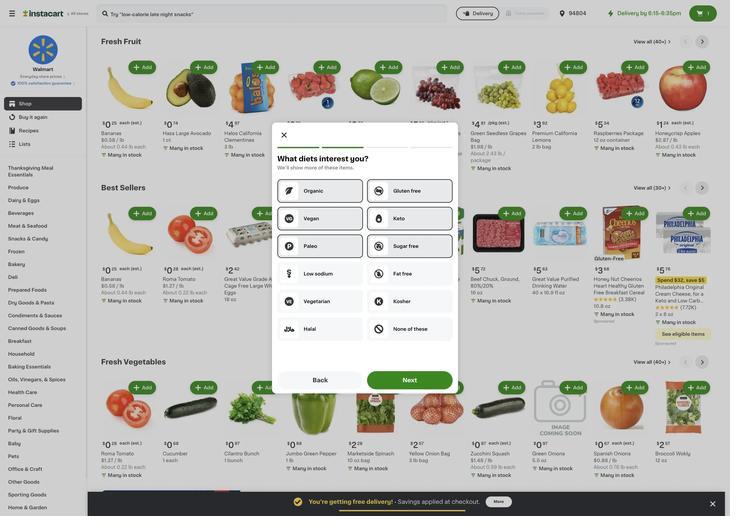 Task type: describe. For each thing, give the bounding box(es) containing it.
lb inside yellow onion bag 3 lb bag
[[414, 459, 418, 464]]

2 horizontal spatial free
[[614, 257, 625, 262]]

$ inside the $ 2 72
[[288, 121, 290, 125]]

seedless inside green seedless grapes bag $1.98 / lb about 2.43 lb / package
[[487, 131, 509, 136]]

0.44 for 2
[[117, 291, 128, 296]]

view all (40+) for each (est.)
[[634, 39, 667, 44]]

$0.87 each (estimated) element
[[471, 439, 527, 451]]

ct inside hass large avocado 1 ct
[[166, 138, 171, 143]]

care for health care
[[25, 391, 37, 395]]

gluten free
[[394, 189, 421, 194]]

72 for 2
[[296, 121, 301, 125]]

sponsored badge image down 2 x 8 oz
[[656, 342, 676, 346]]

grapes inside green seedless grapes bag $1.98 / lb about 2.43 lb / package
[[510, 131, 527, 136]]

1 horizontal spatial 8
[[664, 313, 667, 317]]

& for candy
[[27, 237, 31, 242]]

strawberries
[[286, 131, 316, 136]]

1 vertical spatial $0.28 each (estimated) element
[[101, 439, 157, 451]]

1 inside cilantro bunch 1 bunch
[[225, 459, 227, 464]]

16 inside beef chuck, ground, 80%/20% 16 oz
[[471, 291, 476, 296]]

40
[[533, 291, 539, 296]]

premium california lemons 2 lb bag
[[533, 131, 578, 149]]

68 for cucumber
[[173, 442, 179, 446]]

3 all from the top
[[647, 361, 653, 365]]

satisfaction
[[28, 82, 51, 85]]

$ 14 92
[[458, 506, 475, 513]]

prices
[[50, 75, 62, 79]]

beef
[[471, 278, 482, 282]]

1 horizontal spatial these
[[414, 327, 428, 332]]

party
[[8, 429, 21, 434]]

cucumber 1 each
[[163, 452, 188, 464]]

package
[[624, 131, 644, 136]]

oz inside 'great value grade aa cage free large white eggs 18 oz'
[[231, 298, 237, 302]]

taste the season in every sip image
[[102, 491, 241, 517]]

oz inside beef chuck, ground, 80%/20% 16 oz
[[477, 291, 483, 296]]

$ inside $ 5 63
[[534, 268, 537, 272]]

$ inside the $ 2 28
[[349, 442, 352, 446]]

california for halos california clementines 3 lb
[[239, 131, 262, 136]]

$32,
[[675, 279, 686, 283]]

red
[[409, 138, 419, 143]]

kosher
[[394, 300, 411, 304]]

88
[[358, 268, 363, 272]]

3 item carousel region from the top
[[101, 356, 712, 486]]

bag inside yellow onion bag 3 lb bag
[[441, 452, 451, 457]]

gluten inside add your shopping preferences element
[[394, 189, 410, 194]]

lifestyle
[[656, 306, 677, 311]]

seedless inside sun harvest seedless red grapes $2.18 / lb about 2.4 lb / package
[[440, 131, 461, 136]]

each inside cucumber 1 each
[[166, 459, 178, 464]]

3 view from the top
[[634, 361, 646, 365]]

0.59
[[487, 466, 498, 470]]

yellow
[[409, 452, 425, 457]]

halos
[[225, 131, 238, 136]]

vinegars,
[[20, 378, 43, 383]]

all stores
[[71, 12, 89, 16]]

92 up premium
[[543, 121, 548, 125]]

28 inside the $ 2 28
[[358, 442, 363, 446]]

1 horizontal spatial 28
[[173, 268, 179, 272]]

spend for spend $20, save $5
[[350, 279, 366, 283]]

eligible for 2 x 8 oz
[[673, 333, 691, 337]]

paper
[[409, 284, 423, 289]]

pasta
[[41, 301, 54, 306]]

1 item carousel region from the top
[[101, 35, 712, 176]]

81
[[481, 121, 486, 125]]

health care link
[[4, 387, 82, 400]]

clementines
[[225, 138, 255, 143]]

see eligible items for 2 x 8 oz
[[663, 333, 706, 337]]

main content containing 0
[[88, 27, 726, 517]]

raspberries
[[594, 131, 623, 136]]

spanish
[[594, 452, 613, 457]]

fresh fruit
[[101, 38, 141, 45]]

pets
[[8, 455, 19, 460]]

meal
[[42, 166, 53, 171]]

jumbo green pepper 1 lb
[[286, 452, 337, 464]]

97 for 2
[[235, 121, 240, 125]]

0 horizontal spatial $1.27
[[101, 459, 113, 464]]

92 inside $ 14 92
[[470, 506, 475, 510]]

100% satisfaction guarantee button
[[10, 80, 76, 86]]

about inside zucchini squash $1.48 / lb about 0.59 lb each
[[471, 466, 486, 470]]

& inside 'oils, vinegars, & spices' 'link'
[[44, 378, 48, 383]]

spend for spend $32, save $5
[[658, 279, 674, 283]]

68 for jumbo green pepper
[[297, 442, 302, 446]]

$0.25 each (estimated) element for 2
[[101, 265, 157, 276]]

$ 0 68 for cucumber
[[164, 442, 179, 450]]

$ 4 97
[[226, 121, 240, 129]]

each (est.) inside $0.67 each (estimated) element
[[613, 442, 635, 446]]

1 inside hass large avocado 1 ct
[[163, 138, 165, 143]]

fresh inside ritz fresh stacks original crackers
[[358, 286, 371, 290]]

5 for $ 5 34
[[598, 121, 604, 129]]

condiments & sauces
[[8, 314, 62, 319]]

baking
[[8, 365, 25, 370]]

essentials inside thanksgiving meal essentials
[[8, 173, 33, 177]]

oz inside green onions 5.5 oz
[[542, 459, 547, 464]]

4 for $ 4 97
[[229, 121, 234, 129]]

green for green onions 5.5 oz
[[533, 452, 547, 457]]

$ inside $ 14 92
[[458, 506, 460, 510]]

ground,
[[501, 278, 520, 282]]

breakfast inside honey nut cheerios heart healthy gluten free breakfast cereal
[[606, 291, 629, 296]]

pepper
[[320, 452, 337, 457]]

$ 2 57 for yellow
[[411, 442, 424, 450]]

(40+) for 2
[[654, 361, 667, 365]]

97 up green onions 5.5 oz
[[543, 442, 548, 446]]

items for (7.72k)
[[692, 333, 706, 337]]

/pkg inside $ 5 23 /pkg (est.)
[[427, 121, 437, 125]]

free inside treatment tracker modal 'dialog'
[[353, 500, 366, 505]]

bananas $0.58 / lb about 0.44 lb each for 2
[[101, 278, 146, 296]]

condiments & sauces link
[[4, 310, 82, 323]]

beef chuck, ground, 80%/20% 16 oz
[[471, 278, 520, 296]]

bananas for 2
[[101, 278, 122, 282]]

getting
[[330, 500, 352, 505]]

green onions 5.5 oz
[[533, 452, 566, 464]]

$ inside $ 0 67
[[596, 442, 598, 446]]

$ 0 28 for bottommost $0.28 each (estimated) "element"
[[103, 442, 117, 450]]

(30+)
[[654, 186, 667, 191]]

canned goods & soups link
[[4, 323, 82, 335]]

raspberries package 12 oz container
[[594, 131, 644, 143]]

english
[[286, 284, 303, 289]]

personal care
[[8, 404, 42, 408]]

vegetarian
[[304, 300, 330, 304]]

each inside honeycrisp apples $2.87 / lb about 0.43 lb each
[[689, 145, 701, 149]]

1 inside cucumber 1 each
[[163, 459, 165, 464]]

5 for $ 5 63
[[537, 267, 542, 275]]

$ inside $ 0 33
[[349, 121, 352, 125]]

/pkg (est.)
[[489, 121, 510, 125]]

bag for 3
[[543, 145, 552, 149]]

1 vertical spatial tomato
[[116, 452, 134, 457]]

snacks & candy link
[[4, 233, 82, 246]]

save for $32,
[[687, 279, 698, 283]]

view for 1
[[634, 39, 646, 44]]

16 inside strawberries 16 oz container
[[286, 138, 291, 143]]

$ 0 25 for 2
[[103, 267, 117, 275]]

party & gift supplies link
[[4, 425, 82, 438]]

baby
[[8, 442, 21, 447]]

drinking
[[533, 284, 553, 289]]

& inside dry goods & pasta link
[[35, 301, 39, 306]]

/ inside honeycrisp apples $2.87 / lb about 0.43 lb each
[[671, 138, 673, 143]]

all for 1
[[647, 39, 653, 44]]

original for muffins
[[308, 278, 326, 282]]

$ 0 25 for 4
[[103, 121, 117, 129]]

value for 2
[[239, 278, 252, 282]]

other goods
[[8, 481, 40, 485]]

great for 5
[[533, 278, 546, 282]]

ritz fresh stacks original crackers
[[348, 286, 389, 297]]

(est.) inside $ 5 23 /pkg (est.)
[[438, 121, 449, 125]]

supplies
[[38, 429, 59, 434]]

cilantro bunch 1 bunch
[[225, 452, 260, 464]]

eggs inside dairy & eggs link
[[27, 198, 40, 203]]

dry goods & pasta
[[8, 301, 54, 306]]

$ 3 92 for premium california lemons
[[534, 121, 548, 129]]

fresh for 4
[[101, 38, 122, 45]]

it
[[30, 115, 33, 120]]

0 vertical spatial tomato
[[178, 278, 196, 282]]

lb inside the halos california clementines 3 lb
[[229, 145, 233, 149]]

5 for $ 5 76
[[660, 267, 665, 275]]

great value grade aa cage free large white eggs 18 oz
[[225, 278, 278, 302]]

all stores link
[[23, 4, 89, 23]]

$ inside $ 4 81
[[472, 121, 475, 125]]

hass large avocado 1 ct
[[163, 131, 211, 143]]

view for 5
[[635, 186, 646, 191]]

$0.58 for 2
[[101, 284, 115, 289]]

save for $20,
[[379, 279, 390, 283]]

$ inside $ 5 23 /pkg (est.)
[[411, 121, 413, 125]]

oz inside marketside spinach 10 oz bag
[[354, 459, 360, 464]]

13
[[362, 506, 371, 513]]

low inside philadelphia original cream cheese, for a keto and low carb lifestyle
[[679, 299, 688, 304]]

and
[[668, 299, 677, 304]]

goods for canned
[[28, 327, 45, 331]]

$ inside "$ 4 97"
[[226, 121, 229, 125]]

prepared
[[8, 288, 30, 293]]

1 inside jumbo green pepper 1 lb
[[286, 459, 288, 464]]

onions for spanish
[[615, 452, 632, 457]]

2 for strawberries
[[290, 121, 295, 129]]

walmart link
[[28, 35, 58, 73]]

product group containing add
[[348, 206, 404, 341]]

each inside zucchini squash $1.48 / lb about 0.59 lb each
[[504, 466, 516, 470]]

(est.) inside $ 1 24 each (est.)
[[683, 121, 695, 125]]

x inside great value purified drinking water 40 x 16.9 fl oz
[[541, 291, 543, 296]]

bakery link
[[4, 258, 82, 271]]

zucchini squash $1.48 / lb about 0.59 lb each
[[471, 452, 516, 470]]

(est.) inside $4.81 per package (estimated) element
[[499, 121, 510, 125]]

healthy
[[609, 284, 628, 289]]

ct inside thomas' original english muffins 6 ct
[[291, 291, 296, 296]]

bag inside green seedless grapes bag $1.98 / lb about 2.43 lb / package
[[471, 138, 480, 143]]

$ 2 72
[[288, 121, 301, 129]]

onion
[[426, 452, 440, 457]]

sugar
[[394, 244, 408, 249]]

large inside hass large avocado 1 ct
[[176, 131, 189, 136]]

0 vertical spatial roma
[[163, 278, 177, 282]]

oz inside great value purified drinking water 40 x 16.9 fl oz
[[560, 291, 566, 296]]

$2.87
[[656, 138, 670, 143]]

0 horizontal spatial roma tomato $1.27 / lb about 0.22 lb each
[[101, 452, 146, 470]]

cream
[[656, 292, 672, 297]]

1 horizontal spatial $0.28 each (estimated) element
[[163, 265, 219, 277]]

92 inside $ 13 92
[[372, 506, 377, 510]]

0.22 for $0.28 each (estimated) "element" to the right
[[178, 291, 189, 296]]

see eligible items button for 2 x 8 oz
[[656, 329, 712, 341]]

original inside ritz fresh stacks original crackers
[[348, 292, 366, 297]]

oz down lifestyle on the bottom of the page
[[669, 313, 674, 317]]

free inside honey nut cheerios heart healthy gluten free breakfast cereal
[[594, 291, 605, 296]]

(est.) inside $0.87 each (estimated) element
[[501, 442, 512, 446]]

$ 0 33
[[349, 121, 364, 129]]

service type group
[[456, 7, 551, 20]]

goods for sporting
[[30, 493, 47, 498]]

76
[[666, 268, 671, 272]]

fat free
[[394, 272, 413, 277]]

1 vertical spatial 12
[[409, 298, 414, 302]]

12 for broccoli wokly 12 oz
[[656, 459, 661, 464]]

free for sugar free
[[409, 244, 419, 249]]

muffins
[[305, 284, 323, 289]]

lb inside premium california lemons 2 lb bag
[[537, 145, 541, 149]]

beverages link
[[4, 207, 82, 220]]

& for seafood
[[22, 224, 26, 229]]

$ 2 28
[[349, 442, 363, 450]]

party & gift supplies
[[8, 429, 59, 434]]

& for eggs
[[22, 198, 26, 203]]

$1.98
[[471, 145, 484, 149]]

2 down lifestyle on the bottom of the page
[[656, 313, 659, 317]]

2 inside premium california lemons 2 lb bag
[[533, 145, 536, 149]]

1 inside "$1.24 each (estimated)" element
[[660, 121, 664, 129]]

lists link
[[4, 138, 82, 151]]

value for 5
[[547, 278, 560, 282]]

1 horizontal spatial roma tomato $1.27 / lb about 0.22 lb each
[[163, 278, 207, 296]]

0 horizontal spatial 28
[[112, 442, 117, 446]]

these inside "what diets interest you? we'll show more of these items."
[[325, 166, 338, 170]]

12 for raspberries package 12 oz container
[[594, 138, 599, 143]]

gift
[[28, 429, 37, 434]]

philadelphia original cream cheese, for a keto and low carb lifestyle
[[656, 286, 705, 311]]

/ inside zucchini squash $1.48 / lb about 0.59 lb each
[[485, 459, 487, 464]]

bag inside marketside spinach 10 oz bag
[[361, 459, 370, 464]]

oz right 10.8
[[606, 305, 611, 309]]

home & garden link
[[4, 502, 82, 515]]

x for spend $32, save $5
[[660, 313, 663, 317]]

/pkg inside $4.81 per package (estimated) element
[[489, 121, 498, 125]]

other goods link
[[4, 476, 82, 489]]

2 horizontal spatial ct
[[416, 298, 421, 302]]

buy it again
[[19, 115, 47, 120]]

74
[[173, 121, 178, 125]]

/ inside spanish onions $0.88 / lb about 0.76 lb each
[[610, 459, 612, 464]]

each inside spanish onions $0.88 / lb about 0.76 lb each
[[627, 466, 639, 470]]

care for personal care
[[31, 404, 42, 408]]

keto inside add your shopping preferences element
[[394, 217, 405, 221]]

items for (105)
[[384, 326, 397, 330]]

everyday store prices link
[[20, 74, 66, 80]]



Task type: vqa. For each thing, say whether or not it's contained in the screenshot.
Produce
yes



Task type: locate. For each thing, give the bounding box(es) containing it.
1 $ 0 97 from the left
[[226, 442, 240, 450]]

$ 0 28 for $0.28 each (estimated) "element" to the right
[[164, 267, 179, 275]]

none of these
[[394, 327, 428, 332]]

0 vertical spatial keto
[[394, 217, 405, 221]]

0 vertical spatial 12
[[594, 138, 599, 143]]

2 0.44 from the top
[[117, 291, 128, 296]]

bag right onion at the bottom right of page
[[441, 452, 451, 457]]

all inside popup button
[[647, 186, 653, 191]]

1 horizontal spatial value
[[547, 278, 560, 282]]

1 0.44 from the top
[[117, 145, 128, 149]]

$5.23 per package (estimated) element
[[409, 118, 466, 130]]

(est.) inside $0.67 each (estimated) element
[[624, 442, 635, 446]]

2 california from the left
[[555, 131, 578, 136]]

0 vertical spatial view
[[634, 39, 646, 44]]

california inside premium california lemons 2 lb bag
[[555, 131, 578, 136]]

see for 1.48
[[354, 326, 364, 330]]

2 $ 0 97 from the left
[[534, 442, 548, 450]]

save up stacks
[[379, 279, 390, 283]]

view all (30+) button
[[632, 181, 675, 195]]

1 horizontal spatial see
[[663, 333, 672, 337]]

care
[[25, 391, 37, 395], [31, 404, 42, 408]]

1 vertical spatial view all (40+) button
[[632, 356, 675, 370]]

walmart logo image
[[28, 35, 58, 65]]

$ inside $ 2 42
[[226, 268, 229, 272]]

low down cheese, on the right of the page
[[679, 299, 688, 304]]

$5 for spend $20, save $5
[[391, 279, 397, 283]]

0 horizontal spatial $5
[[391, 279, 397, 283]]

1 $ 0 68 from the left
[[164, 442, 179, 450]]

1 vertical spatial $ 0 25
[[103, 267, 117, 275]]

1 vertical spatial bag
[[441, 452, 451, 457]]

delivery for delivery by 6:15-6:35pm
[[618, 11, 640, 16]]

& for garden
[[24, 506, 28, 511]]

onions inside spanish onions $0.88 / lb about 0.76 lb each
[[615, 452, 632, 457]]

craft
[[30, 468, 42, 472]]

original for cheese,
[[686, 286, 705, 290]]

more
[[494, 501, 504, 504]]

keto
[[394, 217, 405, 221], [656, 299, 667, 304]]

$ 0 68 up jumbo
[[288, 442, 302, 450]]

package right 2.4
[[442, 151, 463, 156]]

18
[[225, 298, 230, 302]]

green inside green seedless grapes bag $1.98 / lb about 2.43 lb / package
[[471, 131, 486, 136]]

about inside honeycrisp apples $2.87 / lb about 0.43 lb each
[[656, 145, 670, 149]]

california for premium california lemons 2 lb bag
[[555, 131, 578, 136]]

12 ct
[[409, 298, 421, 302]]

everyday
[[20, 75, 38, 79]]

0 horizontal spatial breakfast
[[8, 339, 32, 344]]

(40+)
[[654, 39, 667, 44], [654, 361, 667, 365]]

bunch
[[244, 452, 260, 457]]

package down the 2.43
[[471, 158, 491, 163]]

1 horizontal spatial free
[[594, 291, 605, 296]]

68 inside $ 3 68
[[604, 268, 610, 272]]

delivery inside button
[[473, 11, 494, 16]]

1 horizontal spatial eggs
[[225, 291, 236, 296]]

free inside 'great value grade aa cage free large white eggs 18 oz'
[[238, 284, 249, 289]]

oz right "10"
[[354, 459, 360, 464]]

show
[[291, 166, 304, 170]]

57 for broccoli
[[666, 442, 671, 446]]

1 all from the top
[[647, 39, 653, 44]]

2 $0.58 from the top
[[101, 284, 115, 289]]

green inside green onions 5.5 oz
[[533, 452, 547, 457]]

free for gluten free
[[411, 189, 421, 194]]

treatment tracker modal dialog
[[88, 493, 726, 517]]

see eligible items for 8 x 1.48 oz
[[354, 326, 397, 330]]

$5 up a
[[699, 279, 705, 283]]

product group containing 22
[[409, 206, 466, 313]]

2 57 from the left
[[666, 442, 671, 446]]

2 up yellow
[[413, 442, 419, 450]]

$ inside $ 5 34
[[596, 121, 598, 125]]

see eligible items down 1.48
[[354, 326, 397, 330]]

checkout.
[[452, 500, 481, 505]]

you're
[[309, 500, 328, 505]]

16 down 'strawberries'
[[286, 138, 291, 143]]

1 view all (40+) button from the top
[[632, 35, 675, 49]]

2 up "marketside"
[[352, 442, 357, 450]]

$ inside $ 13 92
[[360, 506, 362, 510]]

& right the 'dairy'
[[22, 198, 26, 203]]

original down low sodium
[[308, 278, 326, 282]]

a-
[[445, 278, 451, 282]]

items.
[[340, 166, 355, 170]]

0 vertical spatial bag
[[471, 138, 480, 143]]

1 vertical spatial large
[[250, 284, 263, 289]]

about inside sun harvest seedless red grapes $2.18 / lb about 2.4 lb / package
[[409, 151, 424, 156]]

1 horizontal spatial 16
[[471, 291, 476, 296]]

onions inside green onions 5.5 oz
[[549, 452, 566, 457]]

1 /pkg from the left
[[427, 121, 437, 125]]

of right 'more'
[[318, 166, 324, 170]]

5 left 34
[[598, 121, 604, 129]]

3 for thomas' original english muffins
[[290, 267, 296, 275]]

essentials
[[8, 173, 33, 177], [26, 365, 51, 370]]

about inside green seedless grapes bag $1.98 / lb about 2.43 lb / package
[[471, 151, 486, 156]]

0 horizontal spatial gluten
[[394, 189, 410, 194]]

package
[[442, 151, 463, 156], [471, 158, 491, 163]]

2 horizontal spatial green
[[533, 452, 547, 457]]

low inside add your shopping preferences element
[[304, 272, 314, 277]]

keto up sugar
[[394, 217, 405, 221]]

68 down gluten-free
[[604, 268, 610, 272]]

& left pasta
[[35, 301, 39, 306]]

& inside dairy & eggs link
[[22, 198, 26, 203]]

1 vertical spatial $1.27
[[101, 459, 113, 464]]

63
[[543, 268, 548, 272]]

2 4 from the left
[[475, 121, 481, 129]]

fresh left vegetables
[[101, 359, 122, 366]]

$0.88
[[594, 459, 609, 464]]

save right $32,
[[687, 279, 698, 283]]

low up thomas' original english muffins 6 ct
[[304, 272, 314, 277]]

main content
[[88, 27, 726, 517]]

$ 0 97 up cilantro
[[226, 442, 240, 450]]

goods up garden at left bottom
[[30, 493, 47, 498]]

$0.25 each (estimated) element for 4
[[101, 118, 157, 130]]

california inside the halos california clementines 3 lb
[[239, 131, 262, 136]]

3 up honey
[[598, 267, 604, 275]]

33
[[358, 121, 364, 125]]

5 for $ 5 23 /pkg (est.)
[[413, 121, 419, 129]]

• savings applied at checkout.
[[395, 500, 481, 505]]

oz right fl
[[560, 291, 566, 296]]

great
[[225, 278, 238, 282], [533, 278, 546, 282]]

oz right 1.48
[[367, 306, 373, 311]]

cilantro
[[225, 452, 243, 457]]

$ 3 92 for thomas' original english muffins
[[288, 267, 302, 275]]

1 vertical spatial view all (40+)
[[634, 361, 667, 365]]

$ inside $ 1 24 each (est.)
[[657, 121, 660, 125]]

fresh left fruit
[[101, 38, 122, 45]]

1 value from the left
[[239, 278, 252, 282]]

breakfast inside breakfast link
[[8, 339, 32, 344]]

& left craft
[[25, 468, 29, 472]]

1 horizontal spatial bag
[[419, 459, 429, 464]]

what diets interest you? we'll show more of these items.
[[278, 156, 369, 170]]

1 horizontal spatial 72
[[481, 268, 486, 272]]

$0.58 for 4
[[101, 138, 115, 143]]

1 horizontal spatial $ 2 57
[[657, 442, 671, 450]]

$0.67 each (estimated) element
[[594, 439, 651, 451]]

floral link
[[4, 412, 82, 425]]

green right jumbo
[[304, 452, 319, 457]]

produce
[[8, 186, 29, 190]]

fresh for 0
[[101, 359, 122, 366]]

2 up 'strawberries'
[[290, 121, 295, 129]]

& inside home & garden link
[[24, 506, 28, 511]]

92 down delivery!
[[372, 506, 377, 510]]

free right cage
[[238, 284, 249, 289]]

value inside great value purified drinking water 40 x 16.9 fl oz
[[547, 278, 560, 282]]

1 horizontal spatial of
[[408, 327, 413, 332]]

1 vertical spatial $0.25 each (estimated) element
[[101, 265, 157, 276]]

& left 'soups'
[[46, 327, 50, 331]]

& inside party & gift supplies link
[[22, 429, 26, 434]]

0 horizontal spatial 57
[[419, 442, 424, 446]]

2 horizontal spatial 28
[[358, 442, 363, 446]]

92
[[543, 121, 548, 125], [296, 268, 302, 272], [372, 506, 377, 510], [470, 506, 475, 510]]

2 /pkg from the left
[[489, 121, 498, 125]]

1 view from the top
[[634, 39, 646, 44]]

0.22 for bottommost $0.28 each (estimated) "element"
[[117, 466, 127, 470]]

& inside canned goods & soups link
[[46, 327, 50, 331]]

view all (40+) button for 2
[[632, 356, 675, 370]]

0 horizontal spatial seedless
[[440, 131, 461, 136]]

2 vertical spatial ct
[[416, 298, 421, 302]]

2 (40+) from the top
[[654, 361, 667, 365]]

$5 for spend $32, save $5
[[699, 279, 705, 283]]

large inside 'great value grade aa cage free large white eggs 18 oz'
[[250, 284, 263, 289]]

honeycrisp
[[656, 131, 684, 136]]

57 up the broccoli
[[666, 442, 671, 446]]

1 horizontal spatial /pkg
[[489, 121, 498, 125]]

$ 2 57 for broccoli
[[657, 442, 671, 450]]

2 for marketside spinach
[[352, 442, 357, 450]]

of inside "what diets interest you? we'll show more of these items."
[[318, 166, 324, 170]]

$ 3 92 up premium
[[534, 121, 548, 129]]

view all (40+)
[[634, 39, 667, 44], [634, 361, 667, 365]]

sponsored badge image down 6
[[286, 307, 307, 311]]

meat
[[8, 224, 21, 229]]

grapes inside sun harvest seedless red grapes $2.18 / lb about 2.4 lb / package
[[420, 138, 438, 143]]

2 25 from the top
[[112, 268, 117, 272]]

spinach
[[375, 452, 395, 457]]

1 vertical spatial essentials
[[26, 365, 51, 370]]

keto down cream
[[656, 299, 667, 304]]

2 horizontal spatial x
[[660, 313, 663, 317]]

x for spend $20, save $5
[[352, 306, 355, 311]]

best
[[101, 184, 118, 192]]

$4.81 per package (estimated) element
[[471, 118, 527, 130]]

eligible down 2 x 8 oz
[[673, 333, 691, 337]]

1 horizontal spatial $ 0 97
[[534, 442, 548, 450]]

1 vertical spatial grapes
[[420, 138, 438, 143]]

next
[[403, 378, 418, 384]]

value down 42
[[239, 278, 252, 282]]

1 vertical spatial eggs
[[225, 291, 236, 296]]

0 vertical spatial $ 3 92
[[534, 121, 548, 129]]

$ inside $ 0 74
[[164, 121, 167, 125]]

see eligible items inside product group
[[354, 326, 397, 330]]

2 view from the top
[[635, 186, 646, 191]]

garden
[[29, 506, 47, 511]]

large down 74
[[176, 131, 189, 136]]

1 $ 0 25 from the top
[[103, 121, 117, 129]]

1 vertical spatial 72
[[481, 268, 486, 272]]

2 for great value grade aa cage free large white eggs
[[229, 267, 234, 275]]

/pkg
[[427, 121, 437, 125], [489, 121, 498, 125]]

goods down the "prepared foods"
[[18, 301, 34, 306]]

3 up premium
[[537, 121, 542, 129]]

package inside sun harvest seedless red grapes $2.18 / lb about 2.4 lb / package
[[442, 151, 463, 156]]

1 horizontal spatial roma
[[163, 278, 177, 282]]

0 vertical spatial 16
[[286, 138, 291, 143]]

0 horizontal spatial original
[[308, 278, 326, 282]]

12 down raspberries
[[594, 138, 599, 143]]

0 vertical spatial 25
[[112, 121, 117, 125]]

x left 1.48
[[352, 306, 355, 311]]

1 spend from the left
[[350, 279, 366, 283]]

1 onions from the left
[[549, 452, 566, 457]]

1 $ 2 57 from the left
[[411, 442, 424, 450]]

breakfast link
[[4, 335, 82, 348]]

1 vertical spatial x
[[352, 306, 355, 311]]

green for green seedless grapes bag $1.98 / lb about 2.43 lb / package
[[471, 131, 486, 136]]

2 all from the top
[[647, 186, 653, 191]]

0.44 for 4
[[117, 145, 128, 149]]

roma tomato $1.27 / lb about 0.22 lb each
[[163, 278, 207, 296], [101, 452, 146, 470]]

2 value from the left
[[547, 278, 560, 282]]

1 vertical spatial 8
[[664, 313, 667, 317]]

free for fat free
[[403, 272, 413, 277]]

2 bananas $0.58 / lb about 0.44 lb each from the top
[[101, 278, 146, 296]]

all
[[71, 12, 76, 16]]

see for 8
[[663, 333, 672, 337]]

57 up yellow
[[419, 442, 424, 446]]

$ inside the $ 0 87
[[472, 442, 475, 446]]

guarantee
[[52, 82, 72, 85]]

about
[[101, 145, 116, 149], [656, 145, 670, 149], [409, 151, 424, 156], [471, 151, 486, 156], [101, 291, 116, 296], [163, 291, 177, 296], [101, 466, 116, 470], [471, 466, 486, 470], [594, 466, 609, 470]]

57 for yellow
[[419, 442, 424, 446]]

eligible down 1.48
[[365, 326, 383, 330]]

$ 0 68 up cucumber
[[164, 442, 179, 450]]

back button
[[278, 372, 363, 390]]

0 vertical spatial $1.27
[[163, 284, 175, 289]]

free up nut
[[614, 257, 625, 262]]

25 for 4
[[112, 121, 117, 125]]

2 save from the left
[[687, 279, 698, 283]]

these
[[325, 166, 338, 170], [414, 327, 428, 332]]

68 up jumbo
[[297, 442, 302, 446]]

2 $ 2 57 from the left
[[657, 442, 671, 450]]

12 inside broccoli wokly 12 oz
[[656, 459, 661, 464]]

great inside 'great value grade aa cage free large white eggs 18 oz'
[[225, 278, 238, 282]]

2 vertical spatial free
[[594, 291, 605, 296]]

essentials up oils, vinegars, & spices
[[26, 365, 51, 370]]

1 vertical spatial keto
[[656, 299, 667, 304]]

each inside $0.67 each (estimated) element
[[613, 442, 623, 446]]

for
[[694, 292, 700, 297]]

1 horizontal spatial 57
[[666, 442, 671, 446]]

see eligible items button down 1.48
[[348, 322, 404, 334]]

of right none
[[408, 327, 413, 332]]

2 item carousel region from the top
[[101, 181, 712, 351]]

2 horizontal spatial 12
[[656, 459, 661, 464]]

0 vertical spatial $ 0 28
[[164, 267, 179, 275]]

premium
[[533, 131, 554, 136]]

2 vertical spatial fresh
[[101, 359, 122, 366]]

10.8
[[594, 305, 604, 309]]

oz inside strawberries 16 oz container
[[293, 138, 298, 143]]

1 (40+) from the top
[[654, 39, 667, 44]]

4 up 'halos'
[[229, 121, 234, 129]]

1 $5 from the left
[[391, 279, 397, 283]]

essentials down thanksgiving
[[8, 173, 33, 177]]

sponsored badge image
[[286, 307, 307, 311], [594, 320, 615, 324], [348, 336, 368, 340], [656, 342, 676, 346]]

1 horizontal spatial gluten
[[629, 284, 645, 289]]

product group containing 1
[[656, 59, 712, 160]]

more
[[305, 166, 317, 170]]

$ 0 68 for jumbo green pepper
[[288, 442, 302, 450]]

0 horizontal spatial see eligible items
[[354, 326, 397, 330]]

save
[[379, 279, 390, 283], [687, 279, 698, 283]]

2 view all (40+) from the top
[[634, 361, 667, 365]]

candy
[[32, 237, 48, 242]]

5 for $ 5 72
[[475, 267, 481, 275]]

2 bananas from the top
[[101, 278, 122, 282]]

delivery!
[[367, 500, 393, 505]]

diets
[[299, 156, 318, 163]]

8 down lifestyle on the bottom of the page
[[664, 313, 667, 317]]

great value purified drinking water 40 x 16.9 fl oz
[[533, 278, 580, 296]]

0 vertical spatial these
[[325, 166, 338, 170]]

0 horizontal spatial eligible
[[365, 326, 383, 330]]

1 horizontal spatial california
[[555, 131, 578, 136]]

oz inside the raspberries package 12 oz container
[[601, 138, 606, 143]]

1 horizontal spatial $ 3 92
[[534, 121, 548, 129]]

1 california from the left
[[239, 131, 262, 136]]

lemons
[[533, 138, 552, 143]]

& for gift
[[22, 429, 26, 434]]

about inside spanish onions $0.88 / lb about 0.76 lb each
[[594, 466, 609, 470]]

goods up sporting goods
[[23, 481, 40, 485]]

2 great from the left
[[533, 278, 546, 282]]

green up 5.5
[[533, 452, 547, 457]]

1 vertical spatial ct
[[291, 291, 296, 296]]

california up clementines
[[239, 131, 262, 136]]

(40+) for each (est.)
[[654, 39, 667, 44]]

fresh down $20, on the bottom right
[[358, 286, 371, 290]]

goods for other
[[23, 481, 40, 485]]

1 view all (40+) from the top
[[634, 39, 667, 44]]

bag down 'lemons'
[[543, 145, 552, 149]]

$ inside $ 5 72
[[472, 268, 475, 272]]

delivery for delivery
[[473, 11, 494, 16]]

$0.28 each (estimated) element
[[163, 265, 219, 277], [101, 439, 157, 451]]

1 vertical spatial roma
[[101, 452, 115, 457]]

store
[[39, 75, 49, 79]]

1 4 from the left
[[229, 121, 234, 129]]

1 $0.25 each (estimated) element from the top
[[101, 118, 157, 130]]

2 $ 0 68 from the left
[[288, 442, 302, 450]]

8 x 1.48 oz
[[348, 306, 373, 311]]

0 horizontal spatial 16
[[286, 138, 291, 143]]

3 inside the halos california clementines 3 lb
[[225, 145, 228, 149]]

97 for 0
[[235, 442, 240, 446]]

oz inside product group
[[367, 306, 373, 311]]

& for craft
[[25, 468, 29, 472]]

1 seedless from the left
[[440, 131, 461, 136]]

jumbo
[[286, 452, 303, 457]]

these right none
[[414, 327, 428, 332]]

applied
[[422, 500, 444, 505]]

0 horizontal spatial 0.22
[[117, 466, 127, 470]]

1 $0.58 from the top
[[101, 138, 115, 143]]

$ 3 92 up thomas' at bottom
[[288, 267, 302, 275]]

$ 0 97 for cilantro bunch
[[226, 442, 240, 450]]

2 view all (40+) button from the top
[[632, 356, 675, 370]]

product group
[[101, 59, 157, 160], [163, 59, 219, 153], [225, 59, 281, 160], [286, 59, 342, 144], [348, 59, 404, 153], [409, 59, 466, 167], [471, 59, 527, 173], [533, 59, 589, 150], [594, 59, 651, 153], [656, 59, 712, 160], [101, 206, 157, 306], [163, 206, 219, 306], [225, 206, 281, 303], [286, 206, 342, 312], [348, 206, 404, 341], [409, 206, 466, 313], [471, 206, 527, 306], [533, 206, 589, 297], [594, 206, 651, 326], [656, 206, 712, 348], [101, 380, 157, 481], [163, 380, 219, 465], [225, 380, 281, 465], [286, 380, 342, 474], [348, 380, 404, 474], [409, 380, 466, 465], [471, 380, 527, 481], [533, 380, 589, 474], [594, 380, 651, 481], [656, 380, 712, 465]]

25 for 2
[[112, 268, 117, 272]]

1 vertical spatial items
[[692, 333, 706, 337]]

6
[[286, 291, 289, 296]]

(7.72k)
[[681, 306, 697, 311]]

0 horizontal spatial of
[[318, 166, 324, 170]]

1 horizontal spatial seedless
[[487, 131, 509, 136]]

these down interest
[[325, 166, 338, 170]]

1 vertical spatial 16
[[471, 291, 476, 296]]

lb inside jumbo green pepper 1 lb
[[289, 459, 294, 464]]

0 vertical spatial essentials
[[8, 173, 33, 177]]

sugar free
[[394, 244, 419, 249]]

again
[[34, 115, 47, 120]]

3 inside yellow onion bag 3 lb bag
[[409, 459, 413, 464]]

original
[[308, 278, 326, 282], [686, 286, 705, 290], [348, 292, 366, 297]]

& inside office & craft link
[[25, 468, 29, 472]]

16 down 80%/20%
[[471, 291, 476, 296]]

0.44
[[117, 145, 128, 149], [117, 291, 128, 296]]

view all (40+) button for each (est.)
[[632, 35, 675, 49]]

68 for honey nut cheerios heart healthy gluten free breakfast cereal
[[604, 268, 610, 272]]

many
[[170, 146, 183, 151], [355, 146, 368, 151], [601, 146, 615, 151], [108, 153, 122, 157], [231, 153, 245, 157], [663, 153, 676, 157], [478, 166, 491, 171], [108, 299, 122, 304], [170, 299, 183, 304], [293, 299, 307, 304], [478, 299, 491, 304], [601, 313, 615, 317], [355, 314, 368, 319], [663, 321, 676, 325], [293, 467, 307, 472], [355, 467, 368, 472], [540, 467, 553, 472], [108, 474, 122, 479], [478, 474, 491, 479], [601, 474, 615, 479]]

1 vertical spatial see
[[663, 333, 672, 337]]

0 vertical spatial of
[[318, 166, 324, 170]]

0 vertical spatial roma tomato $1.27 / lb about 0.22 lb each
[[163, 278, 207, 296]]

5 left the 63
[[537, 267, 542, 275]]

by
[[641, 11, 648, 16]]

grapes down harvest at the right top of page
[[420, 138, 438, 143]]

2 vertical spatial original
[[348, 292, 366, 297]]

item carousel region
[[101, 35, 712, 176], [101, 181, 712, 351], [101, 356, 712, 486]]

sponsored badge image down the 8 x 1.48 oz
[[348, 336, 368, 340]]

94804 button
[[559, 4, 599, 23]]

72 up 'strawberries'
[[296, 121, 301, 125]]

92 up thomas' at bottom
[[296, 268, 302, 272]]

2 for broccoli wokly
[[660, 442, 665, 450]]

ct down paper
[[416, 298, 421, 302]]

8 left 1.48
[[348, 306, 351, 311]]

$ 2 42
[[226, 267, 240, 275]]

bananas for 4
[[101, 131, 122, 136]]

taste the season in every sip image
[[246, 503, 258, 515]]

& left sauces
[[39, 314, 43, 319]]

1 horizontal spatial original
[[348, 292, 366, 297]]

3 down 'halos'
[[225, 145, 228, 149]]

each inside $ 1 24 each (est.)
[[672, 121, 683, 125]]

goods for dry
[[18, 301, 34, 306]]

bananas $0.58 / lb about 0.44 lb each for 4
[[101, 131, 146, 149]]

0 vertical spatial 8
[[348, 306, 351, 311]]

2 horizontal spatial bag
[[543, 145, 552, 149]]

2 onions from the left
[[615, 452, 632, 457]]

onions for green
[[549, 452, 566, 457]]

& left candy
[[27, 237, 31, 242]]

10
[[348, 459, 353, 464]]

care down health care link
[[31, 404, 42, 408]]

3 down yellow
[[409, 459, 413, 464]]

0 vertical spatial see
[[354, 326, 364, 330]]

2 $ 0 25 from the top
[[103, 267, 117, 275]]

1 inside "1" button
[[708, 11, 710, 16]]

oz
[[293, 138, 298, 143], [601, 138, 606, 143], [477, 291, 483, 296], [560, 291, 566, 296], [231, 298, 237, 302], [606, 305, 611, 309], [367, 306, 373, 311], [669, 313, 674, 317], [354, 459, 360, 464], [542, 459, 547, 464], [662, 459, 668, 464]]

oz down the broccoli
[[662, 459, 668, 464]]

2 left 42
[[229, 267, 234, 275]]

0 horizontal spatial 12
[[409, 298, 414, 302]]

office
[[8, 468, 23, 472]]

& right meat
[[22, 224, 26, 229]]

fresh
[[101, 38, 122, 45], [358, 286, 371, 290], [101, 359, 122, 366]]

0 vertical spatial package
[[442, 151, 463, 156]]

1 horizontal spatial package
[[471, 158, 491, 163]]

sponsored badge image down 10.8 oz
[[594, 320, 615, 324]]

sauces
[[44, 314, 62, 319]]

2 x 8 oz
[[656, 313, 674, 317]]

0 horizontal spatial x
[[352, 306, 355, 311]]

stores
[[77, 12, 89, 16]]

large down grade
[[250, 284, 263, 289]]

3 for premium california lemons
[[537, 121, 542, 129]]

0 horizontal spatial ct
[[166, 138, 171, 143]]

0 vertical spatial 0.44
[[117, 145, 128, 149]]

0 horizontal spatial 72
[[296, 121, 301, 125]]

1 horizontal spatial breakfast
[[606, 291, 629, 296]]

1 vertical spatial package
[[471, 158, 491, 163]]

keto inside philadelphia original cream cheese, for a keto and low carb lifestyle
[[656, 299, 667, 304]]

4 left 81 at the right top
[[475, 121, 481, 129]]

3 for honey nut cheerios heart healthy gluten free breakfast cereal
[[598, 267, 604, 275]]

1 horizontal spatial items
[[692, 333, 706, 337]]

0 horizontal spatial see eligible items button
[[348, 322, 404, 334]]

& left spices
[[44, 378, 48, 383]]

bananas
[[101, 131, 122, 136], [101, 278, 122, 282]]

1 25 from the top
[[112, 121, 117, 125]]

0.43
[[672, 145, 682, 149]]

0 horizontal spatial bag
[[441, 452, 451, 457]]

1 save from the left
[[379, 279, 390, 283]]

& inside "snacks & candy" link
[[27, 237, 31, 242]]

bag
[[471, 138, 480, 143], [441, 452, 451, 457]]

2 horizontal spatial original
[[686, 286, 705, 290]]

0 vertical spatial large
[[176, 131, 189, 136]]

interest
[[320, 156, 349, 163]]

0 vertical spatial item carousel region
[[101, 35, 712, 176]]

$0.25 each (estimated) element
[[101, 118, 157, 130], [101, 265, 157, 276]]

spend up the ritz
[[350, 279, 366, 283]]

1 bananas $0.58 / lb about 0.44 lb each from the top
[[101, 131, 146, 149]]

oz right 18
[[231, 298, 237, 302]]

value inside 'great value grade aa cage free large white eggs 18 oz'
[[239, 278, 252, 282]]

$ inside $ 3 68
[[596, 268, 598, 272]]

2 seedless from the left
[[487, 131, 509, 136]]

2 $0.25 each (estimated) element from the top
[[101, 265, 157, 276]]

0 horizontal spatial green
[[304, 452, 319, 457]]

see eligible items button for 8 x 1.48 oz
[[348, 322, 404, 334]]

green inside jumbo green pepper 1 lb
[[304, 452, 319, 457]]

oils, vinegars, & spices link
[[4, 374, 82, 387]]

$ 0 28
[[164, 267, 179, 275], [103, 442, 117, 450]]

add your shopping preferences element
[[272, 123, 459, 394]]

$1.48
[[471, 459, 484, 464]]

& inside meat & seafood link
[[22, 224, 26, 229]]

eggs inside 'great value grade aa cage free large white eggs 18 oz'
[[225, 291, 236, 296]]

72 for 5
[[481, 268, 486, 272]]

72 up beef
[[481, 268, 486, 272]]

0 vertical spatial original
[[308, 278, 326, 282]]

2 $5 from the left
[[699, 279, 705, 283]]

0 vertical spatial 0.22
[[178, 291, 189, 296]]

package inside green seedless grapes bag $1.98 / lb about 2.43 lb / package
[[471, 158, 491, 163]]

oils, vinegars, & spices
[[8, 378, 66, 383]]

$ inside $ 5 76
[[657, 268, 660, 272]]

gluten inside honey nut cheerios heart healthy gluten free breakfast cereal
[[629, 284, 645, 289]]

1 vertical spatial 25
[[112, 268, 117, 272]]

2 horizontal spatial 68
[[604, 268, 610, 272]]

1 bananas from the top
[[101, 131, 122, 136]]

instacart logo image
[[23, 9, 63, 18]]

97 inside "$ 4 97"
[[235, 121, 240, 125]]

$ 4 81
[[472, 121, 486, 129]]

bunch
[[228, 459, 243, 464]]

2 vertical spatial all
[[647, 361, 653, 365]]

$ 0 87
[[472, 442, 487, 450]]

$ 0 97 for green onions
[[534, 442, 548, 450]]

items down (7.72k)
[[692, 333, 706, 337]]

2 spend from the left
[[658, 279, 674, 283]]

1 57 from the left
[[419, 442, 424, 446]]

& for sauces
[[39, 314, 43, 319]]

1 great from the left
[[225, 278, 238, 282]]

original down the ritz
[[348, 292, 366, 297]]

add button
[[129, 61, 155, 74], [191, 61, 217, 74], [253, 61, 279, 74], [314, 61, 340, 74], [376, 61, 402, 74], [438, 61, 464, 74], [499, 61, 525, 74], [561, 61, 587, 74], [623, 61, 649, 74], [684, 61, 710, 74], [129, 208, 155, 220], [191, 208, 217, 220], [253, 208, 279, 220], [314, 208, 340, 220], [376, 208, 402, 220], [438, 208, 464, 220], [499, 208, 525, 220], [561, 208, 587, 220], [623, 208, 649, 220], [684, 208, 710, 220], [129, 382, 155, 395], [191, 382, 217, 395], [253, 382, 279, 395], [314, 382, 340, 395], [376, 382, 402, 395], [438, 382, 464, 395], [499, 382, 525, 395], [561, 382, 587, 395], [623, 382, 649, 395], [684, 382, 710, 395], [328, 505, 354, 517], [425, 505, 451, 517]]

72 inside $ 5 72
[[481, 268, 486, 272]]

bag down yellow
[[419, 459, 429, 464]]

all for 5
[[647, 186, 653, 191]]

see eligible items button
[[348, 322, 404, 334], [656, 329, 712, 341]]

1 vertical spatial $0.58
[[101, 284, 115, 289]]

goods down condiments & sauces
[[28, 327, 45, 331]]

/pkg right 23
[[427, 121, 437, 125]]

$1.24 each (estimated) element
[[656, 118, 712, 130]]

towels
[[425, 284, 441, 289]]

see down 2 x 8 oz
[[663, 333, 672, 337]]

None search field
[[97, 4, 448, 23]]

eligible for 8 x 1.48 oz
[[365, 326, 383, 330]]

each (est.) inside $0.87 each (estimated) element
[[489, 442, 512, 446]]

oz down raspberries
[[601, 138, 606, 143]]

great for 2
[[225, 278, 238, 282]]

view all (40+) for 2
[[634, 361, 667, 365]]

bag for 2
[[419, 459, 429, 464]]

oz down 'strawberries'
[[293, 138, 298, 143]]

each inside $0.87 each (estimated) element
[[489, 442, 500, 446]]

0 horizontal spatial these
[[325, 166, 338, 170]]

1 vertical spatial bananas
[[101, 278, 122, 282]]

5 up beef
[[475, 267, 481, 275]]

great up cage
[[225, 278, 238, 282]]

2 for yellow onion bag
[[413, 442, 419, 450]]



